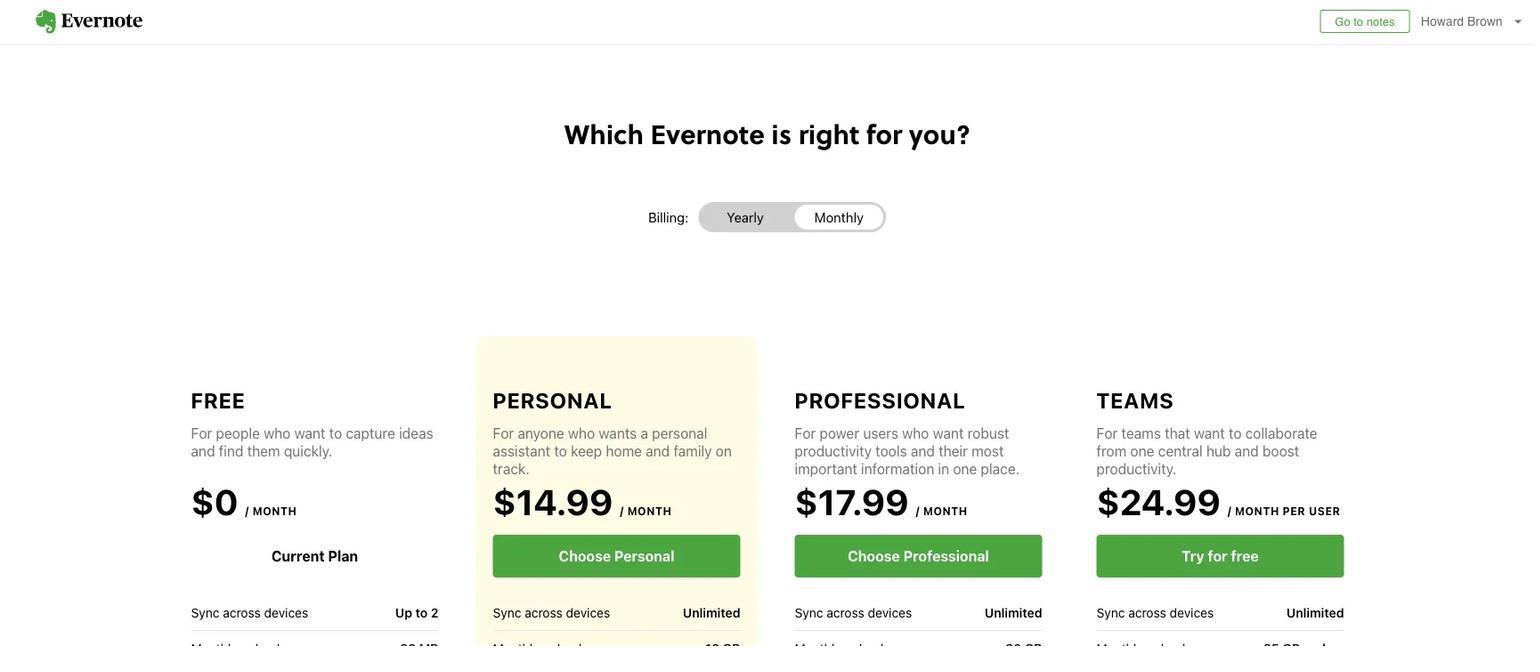 Task type: locate. For each thing, give the bounding box(es) containing it.
evernote link
[[18, 0, 160, 44]]

month down in
[[924, 505, 968, 518]]

1 horizontal spatial choose
[[848, 548, 900, 565]]

2 month from the left
[[628, 505, 672, 518]]

devices down current at the left bottom of the page
[[264, 606, 308, 620]]

$17.99
[[795, 481, 909, 523]]

for up from
[[1097, 425, 1118, 442]]

/ inside the $24.99 / month per user
[[1228, 505, 1232, 518]]

free
[[191, 388, 246, 413]]

1 month from the left
[[253, 505, 297, 518]]

who up them
[[264, 425, 291, 442]]

for right the try
[[1208, 548, 1228, 565]]

month inside $17.99 / month
[[924, 505, 968, 518]]

them
[[247, 443, 280, 460]]

0 horizontal spatial want
[[294, 425, 326, 442]]

3 across from the left
[[827, 606, 865, 620]]

who up keep
[[568, 425, 595, 442]]

sync across devices down 'choose professional'
[[795, 606, 912, 620]]

professional
[[904, 548, 990, 565]]

1 for from the left
[[191, 425, 212, 442]]

2 choose from the left
[[848, 548, 900, 565]]

go to notes
[[1336, 15, 1395, 28]]

for people who want to capture ideas and find them quickly.
[[191, 425, 433, 460]]

/ for $0
[[245, 505, 249, 518]]

1 sync from the left
[[191, 606, 220, 620]]

monthly
[[815, 210, 864, 225]]

one
[[1131, 443, 1155, 460], [953, 461, 978, 478]]

who
[[264, 425, 291, 442], [568, 425, 595, 442], [902, 425, 929, 442]]

want inside for people who want to capture ideas and find them quickly.
[[294, 425, 326, 442]]

1 who from the left
[[264, 425, 291, 442]]

evernote image
[[18, 10, 160, 34]]

for up productivity at the bottom right of page
[[795, 425, 816, 442]]

2 sync across devices from the left
[[493, 606, 610, 620]]

and
[[191, 443, 215, 460], [646, 443, 670, 460], [911, 443, 935, 460], [1235, 443, 1259, 460]]

1 horizontal spatial for
[[1208, 548, 1228, 565]]

for
[[191, 425, 212, 442], [493, 425, 514, 442], [795, 425, 816, 442], [1097, 425, 1118, 442]]

want for teams
[[1194, 425, 1226, 442]]

assistant
[[493, 443, 551, 460]]

for for professional
[[795, 425, 816, 442]]

0 vertical spatial for
[[867, 114, 903, 152]]

/ inside $17.99 / month
[[916, 505, 920, 518]]

want up their
[[933, 425, 964, 442]]

/ right $0
[[245, 505, 249, 518]]

month inside $0 / month
[[253, 505, 297, 518]]

family
[[674, 443, 712, 460]]

for for personal
[[493, 425, 514, 442]]

to up quickly.
[[329, 425, 342, 442]]

choose for choose personal
[[559, 548, 611, 565]]

for teams that want to collaborate from one central hub and boost productivity.
[[1097, 425, 1318, 478]]

for left people
[[191, 425, 212, 442]]

want
[[294, 425, 326, 442], [933, 425, 964, 442], [1194, 425, 1226, 442]]

to up hub at the bottom right of page
[[1229, 425, 1242, 442]]

to inside for people who want to capture ideas and find them quickly.
[[329, 425, 342, 442]]

2 who from the left
[[568, 425, 595, 442]]

month inside the $24.99 / month per user
[[1236, 505, 1280, 518]]

4 month from the left
[[1236, 505, 1280, 518]]

to right go at the right of page
[[1354, 15, 1364, 28]]

and inside 'for power users who want robust productivity tools and their most important information in one place.'
[[911, 443, 935, 460]]

and inside for teams that want to collaborate from one central hub and boost productivity.
[[1235, 443, 1259, 460]]

4 for from the left
[[1097, 425, 1118, 442]]

month up personal
[[628, 505, 672, 518]]

0 horizontal spatial who
[[264, 425, 291, 442]]

want up hub at the bottom right of page
[[1194, 425, 1226, 442]]

unlimited
[[683, 606, 741, 621], [985, 606, 1043, 621], [1287, 606, 1345, 621]]

for inside 'for power users who want robust productivity tools and their most important information in one place.'
[[795, 425, 816, 442]]

/ inside $0 / month
[[245, 505, 249, 518]]

sync across devices down choose personal
[[493, 606, 610, 620]]

keep
[[571, 443, 602, 460]]

4 / from the left
[[1228, 505, 1232, 518]]

1 horizontal spatial unlimited
[[985, 606, 1043, 621]]

for right right
[[867, 114, 903, 152]]

2 / from the left
[[620, 505, 624, 518]]

2 sync from the left
[[493, 606, 522, 620]]

track.
[[493, 461, 530, 478]]

devices down 'choose professional'
[[868, 606, 912, 620]]

sync across devices down the try
[[1097, 606, 1214, 620]]

personal
[[615, 548, 675, 565]]

choose for choose professional
[[848, 548, 900, 565]]

sync across devices down current at the left bottom of the page
[[191, 606, 308, 620]]

and inside for anyone who wants a personal assistant to keep home and family on track.
[[646, 443, 670, 460]]

month inside $14.99 / month
[[628, 505, 672, 518]]

across
[[223, 606, 261, 620], [525, 606, 563, 620], [827, 606, 865, 620], [1129, 606, 1167, 620]]

sync
[[191, 606, 220, 620], [493, 606, 522, 620], [795, 606, 823, 620], [1097, 606, 1125, 620]]

who inside for people who want to capture ideas and find them quickly.
[[264, 425, 291, 442]]

/ inside $14.99 / month
[[620, 505, 624, 518]]

for anyone who wants a personal assistant to keep home and family on track.
[[493, 425, 732, 478]]

one down the teams
[[1131, 443, 1155, 460]]

month up current at the left bottom of the page
[[253, 505, 297, 518]]

1 / from the left
[[245, 505, 249, 518]]

want up quickly.
[[294, 425, 326, 442]]

$14.99 / month
[[493, 481, 672, 523]]

choose down $17.99 / month
[[848, 548, 900, 565]]

place.
[[981, 461, 1020, 478]]

3 for from the left
[[795, 425, 816, 442]]

3 and from the left
[[911, 443, 935, 460]]

notes
[[1367, 15, 1395, 28]]

teams
[[1122, 425, 1161, 442]]

/ up 'choose professional'
[[916, 505, 920, 518]]

current
[[272, 548, 325, 565]]

to inside go to notes link
[[1354, 15, 1364, 28]]

and right hub at the bottom right of page
[[1235, 443, 1259, 460]]

2 want from the left
[[933, 425, 964, 442]]

0 horizontal spatial choose
[[559, 548, 611, 565]]

who up tools
[[902, 425, 929, 442]]

productivity.
[[1097, 461, 1177, 478]]

0 vertical spatial one
[[1131, 443, 1155, 460]]

up to 2
[[395, 606, 439, 621]]

for inside for people who want to capture ideas and find them quickly.
[[191, 425, 212, 442]]

/ up the choose personal button
[[620, 505, 624, 518]]

anyone
[[518, 425, 565, 442]]

go to notes link
[[1320, 10, 1411, 33]]

2 for from the left
[[493, 425, 514, 442]]

to left 2
[[416, 606, 428, 621]]

current plan
[[272, 548, 358, 565]]

1 want from the left
[[294, 425, 326, 442]]

choose
[[559, 548, 611, 565], [848, 548, 900, 565]]

1 horizontal spatial one
[[1131, 443, 1155, 460]]

choose down $14.99 / month
[[559, 548, 611, 565]]

3 who from the left
[[902, 425, 929, 442]]

2 unlimited from the left
[[985, 606, 1043, 621]]

for inside for anyone who wants a personal assistant to keep home and family on track.
[[493, 425, 514, 442]]

howard
[[1422, 14, 1465, 29]]

sync across devices
[[191, 606, 308, 620], [493, 606, 610, 620], [795, 606, 912, 620], [1097, 606, 1214, 620]]

devices down choose personal
[[566, 606, 610, 620]]

1 and from the left
[[191, 443, 215, 460]]

2 and from the left
[[646, 443, 670, 460]]

information
[[861, 461, 935, 478]]

devices
[[264, 606, 308, 620], [566, 606, 610, 620], [868, 606, 912, 620], [1170, 606, 1214, 620]]

and down a
[[646, 443, 670, 460]]

0 horizontal spatial one
[[953, 461, 978, 478]]

2 horizontal spatial want
[[1194, 425, 1226, 442]]

2 horizontal spatial who
[[902, 425, 929, 442]]

1 devices from the left
[[264, 606, 308, 620]]

3 sync from the left
[[795, 606, 823, 620]]

who for free
[[264, 425, 291, 442]]

3 month from the left
[[924, 505, 968, 518]]

and left find
[[191, 443, 215, 460]]

0 horizontal spatial unlimited
[[683, 606, 741, 621]]

/ up try for free button
[[1228, 505, 1232, 518]]

for for free
[[191, 425, 212, 442]]

who inside for anyone who wants a personal assistant to keep home and family on track.
[[568, 425, 595, 442]]

for
[[867, 114, 903, 152], [1208, 548, 1228, 565]]

1 unlimited from the left
[[683, 606, 741, 621]]

to
[[1354, 15, 1364, 28], [329, 425, 342, 442], [1229, 425, 1242, 442], [554, 443, 567, 460], [416, 606, 428, 621]]

choose personal
[[559, 548, 675, 565]]

to inside for anyone who wants a personal assistant to keep home and family on track.
[[554, 443, 567, 460]]

2 horizontal spatial unlimited
[[1287, 606, 1345, 621]]

for for teams
[[1097, 425, 1118, 442]]

1 horizontal spatial who
[[568, 425, 595, 442]]

current plan button
[[191, 535, 439, 578]]

/
[[245, 505, 249, 518], [620, 505, 624, 518], [916, 505, 920, 518], [1228, 505, 1232, 518]]

month left per
[[1236, 505, 1280, 518]]

1 vertical spatial for
[[1208, 548, 1228, 565]]

1 choose from the left
[[559, 548, 611, 565]]

want for free
[[294, 425, 326, 442]]

who for personal
[[568, 425, 595, 442]]

1 horizontal spatial want
[[933, 425, 964, 442]]

to left keep
[[554, 443, 567, 460]]

a
[[641, 425, 648, 442]]

for inside for teams that want to collaborate from one central hub and boost productivity.
[[1097, 425, 1118, 442]]

and left their
[[911, 443, 935, 460]]

plan
[[328, 548, 358, 565]]

3 / from the left
[[916, 505, 920, 518]]

want inside for teams that want to collaborate from one central hub and boost productivity.
[[1194, 425, 1226, 442]]

3 want from the left
[[1194, 425, 1226, 442]]

for power users who want robust productivity tools and their most important information in one place.
[[795, 425, 1020, 478]]

one right in
[[953, 461, 978, 478]]

to inside for teams that want to collaborate from one central hub and boost productivity.
[[1229, 425, 1242, 442]]

month
[[253, 505, 297, 518], [628, 505, 672, 518], [924, 505, 968, 518], [1236, 505, 1280, 518]]

who inside 'for power users who want robust productivity tools and their most important information in one place.'
[[902, 425, 929, 442]]

for up assistant at the left bottom
[[493, 425, 514, 442]]

4 and from the left
[[1235, 443, 1259, 460]]

$24.99 / month per user
[[1097, 481, 1341, 523]]

1 vertical spatial one
[[953, 461, 978, 478]]

devices down the try
[[1170, 606, 1214, 620]]



Task type: describe. For each thing, give the bounding box(es) containing it.
month for $14.99
[[628, 505, 672, 518]]

and inside for people who want to capture ideas and find them quickly.
[[191, 443, 215, 460]]

3 devices from the left
[[868, 606, 912, 620]]

$0 / month
[[191, 481, 297, 523]]

choose personal button
[[493, 535, 741, 578]]

in
[[938, 461, 950, 478]]

per
[[1283, 505, 1306, 518]]

is
[[772, 114, 792, 152]]

$24.99
[[1097, 481, 1221, 523]]

brown
[[1468, 14, 1503, 29]]

find
[[219, 443, 244, 460]]

hub
[[1207, 443, 1232, 460]]

2
[[431, 606, 439, 621]]

$14.99
[[493, 481, 613, 523]]

capture
[[346, 425, 395, 442]]

personal
[[493, 388, 613, 413]]

tools
[[876, 443, 907, 460]]

yearly
[[727, 210, 764, 225]]

one inside 'for power users who want robust productivity tools and their most important information in one place.'
[[953, 461, 978, 478]]

up
[[395, 606, 412, 621]]

4 across from the left
[[1129, 606, 1167, 620]]

ideas
[[399, 425, 433, 442]]

howard brown link
[[1417, 0, 1536, 44]]

important
[[795, 461, 858, 478]]

want inside 'for power users who want robust productivity tools and their most important information in one place.'
[[933, 425, 964, 442]]

that
[[1165, 425, 1191, 442]]

central
[[1159, 443, 1203, 460]]

go
[[1336, 15, 1351, 28]]

2 across from the left
[[525, 606, 563, 620]]

boost
[[1263, 443, 1300, 460]]

home
[[606, 443, 642, 460]]

productivity
[[795, 443, 872, 460]]

most
[[972, 443, 1004, 460]]

1 sync across devices from the left
[[191, 606, 308, 620]]

on
[[716, 443, 732, 460]]

from
[[1097, 443, 1127, 460]]

evernote
[[651, 114, 765, 152]]

/ for $24.99
[[1228, 505, 1232, 518]]

3 sync across devices from the left
[[795, 606, 912, 620]]

month for $17.99
[[924, 505, 968, 518]]

$17.99 / month
[[795, 481, 968, 523]]

$0
[[191, 481, 238, 523]]

power
[[820, 425, 860, 442]]

their
[[939, 443, 968, 460]]

try for free
[[1182, 548, 1259, 565]]

right
[[799, 114, 860, 152]]

3 unlimited from the left
[[1287, 606, 1345, 621]]

robust
[[968, 425, 1010, 442]]

choose professional button
[[795, 535, 1043, 578]]

teams
[[1097, 388, 1175, 413]]

people
[[216, 425, 260, 442]]

4 sync from the left
[[1097, 606, 1125, 620]]

month for $0
[[253, 505, 297, 518]]

for inside button
[[1208, 548, 1228, 565]]

try
[[1182, 548, 1205, 565]]

which evernote is right for you?
[[565, 114, 971, 152]]

wants
[[599, 425, 637, 442]]

personal
[[652, 425, 708, 442]]

0 horizontal spatial for
[[867, 114, 903, 152]]

you?
[[909, 114, 971, 152]]

one inside for teams that want to collaborate from one central hub and boost productivity.
[[1131, 443, 1155, 460]]

howard brown
[[1422, 14, 1503, 29]]

/ for $17.99
[[916, 505, 920, 518]]

4 sync across devices from the left
[[1097, 606, 1214, 620]]

1 across from the left
[[223, 606, 261, 620]]

choose professional
[[848, 548, 990, 565]]

month for $24.99
[[1236, 505, 1280, 518]]

/ for $14.99
[[620, 505, 624, 518]]

billing:
[[649, 210, 689, 225]]

4 devices from the left
[[1170, 606, 1214, 620]]

collaborate
[[1246, 425, 1318, 442]]

quickly.
[[284, 443, 333, 460]]

2 devices from the left
[[566, 606, 610, 620]]

try for free button
[[1097, 535, 1345, 578]]

users
[[863, 425, 899, 442]]

user
[[1309, 505, 1341, 518]]

professional
[[795, 388, 966, 413]]

free
[[1232, 548, 1259, 565]]

which
[[565, 114, 644, 152]]



Task type: vqa. For each thing, say whether or not it's contained in the screenshot.


